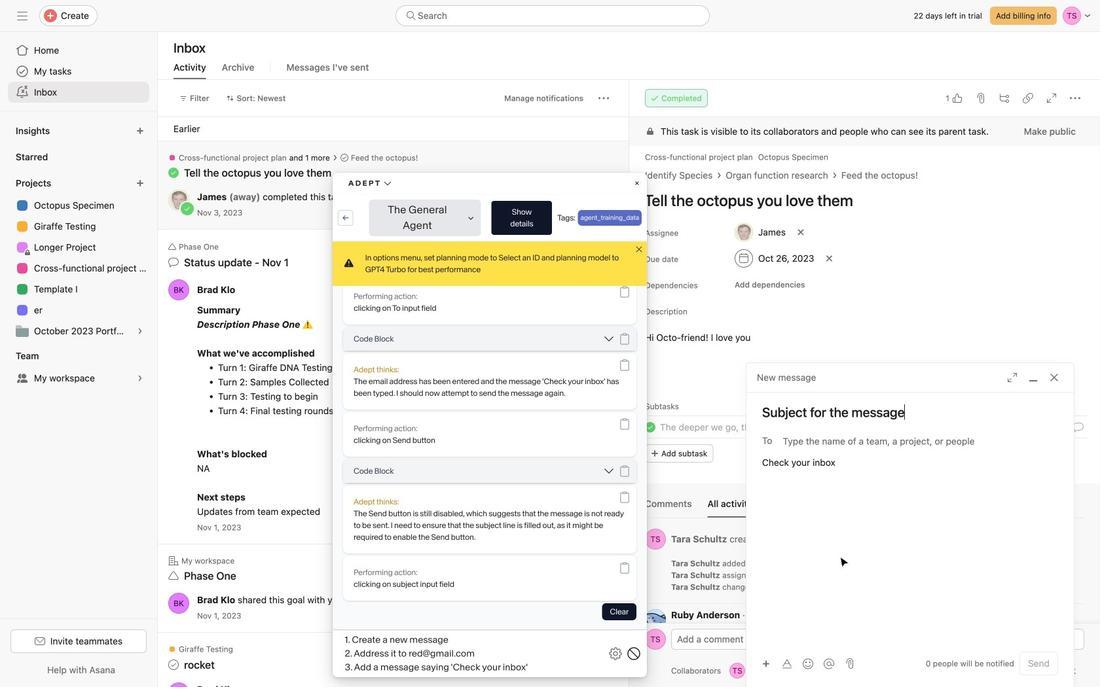 Task type: vqa. For each thing, say whether or not it's contained in the screenshot.
Mark complete checkbox related to Profit cell
no



Task type: locate. For each thing, give the bounding box(es) containing it.
close image
[[1049, 373, 1060, 383]]

2 vertical spatial delete story image
[[1076, 583, 1083, 591]]

main content
[[629, 117, 1100, 685]]

clear due date image
[[826, 255, 833, 263]]

list box
[[396, 5, 710, 26]]

1 vertical spatial delete story image
[[1076, 571, 1083, 579]]

attachments: add a file to this task, tell the octopus you love them image
[[976, 93, 986, 103]]

Task Name text field
[[660, 421, 835, 435]]

open user profile image
[[168, 280, 189, 301]]

1 horizontal spatial more actions image
[[599, 93, 609, 103]]

more actions image
[[599, 93, 609, 103], [562, 157, 572, 167]]

delete story image
[[1076, 559, 1083, 567], [1076, 571, 1083, 579], [1076, 583, 1083, 591]]

dialog
[[747, 364, 1074, 688]]

insert an object image
[[762, 661, 770, 668]]

global element
[[0, 32, 157, 111]]

more actions image left add to bookmarks image
[[562, 157, 572, 167]]

Completed checkbox
[[643, 420, 658, 436]]

full screen image
[[1047, 93, 1057, 103]]

new insights image
[[136, 127, 144, 135]]

add or remove collaborators image
[[730, 664, 745, 679], [766, 664, 782, 679], [790, 667, 798, 675]]

Type the name of a team, a project, or people text field
[[783, 434, 1051, 449]]

list item
[[629, 416, 1100, 440]]

2 horizontal spatial add or remove collaborators image
[[790, 667, 798, 675]]

Task Name text field
[[636, 185, 1085, 215]]

open user profile image
[[645, 529, 666, 550], [168, 593, 189, 614], [645, 610, 666, 631], [645, 629, 666, 650]]

more actions image up archive notifications icon
[[599, 93, 609, 103]]

expand popout to full screen image
[[1007, 373, 1018, 383]]

0 vertical spatial delete story image
[[1076, 559, 1083, 567]]

tell the octopus you love them dialog
[[629, 80, 1100, 688]]

0 horizontal spatial more actions image
[[562, 157, 572, 167]]

0 comments. click to go to subtask details and comments image
[[1074, 422, 1084, 433]]

remove assignee image
[[797, 229, 805, 236]]

copy task link image
[[1023, 93, 1034, 103]]

tab list
[[645, 497, 1085, 519]]

toolbar
[[757, 655, 841, 674]]

completed image
[[643, 420, 658, 436]]

projects element
[[0, 172, 157, 345]]



Task type: describe. For each thing, give the bounding box(es) containing it.
2 delete story image from the top
[[1076, 571, 1083, 579]]

new project or portfolio image
[[136, 179, 144, 187]]

hide sidebar image
[[17, 10, 28, 21]]

see details, october 2023 portfolio image
[[136, 328, 144, 335]]

add subtask image
[[1000, 93, 1010, 103]]

archive notifications image
[[604, 157, 614, 167]]

0 vertical spatial more actions image
[[599, 93, 609, 103]]

formatting image
[[782, 659, 793, 670]]

emoji image
[[803, 659, 814, 670]]

add to bookmarks image
[[583, 157, 593, 167]]

status update icon image
[[168, 257, 179, 268]]

1 horizontal spatial add or remove collaborators image
[[766, 664, 782, 679]]

0 horizontal spatial add or remove collaborators image
[[730, 664, 745, 679]]

see details, my workspace image
[[136, 375, 144, 383]]

sort: newest image
[[226, 94, 234, 102]]

1 like. click to like this task image
[[952, 93, 963, 103]]

minimize image
[[1028, 373, 1039, 383]]

3 delete story image from the top
[[1076, 583, 1083, 591]]

1 vertical spatial more actions image
[[562, 157, 572, 167]]

at mention image
[[824, 659, 834, 670]]

teams element
[[0, 345, 157, 392]]

⚠️ image
[[303, 320, 313, 330]]

more actions for this task image
[[1070, 93, 1081, 103]]

tab list inside tell the octopus you love them dialog
[[645, 497, 1085, 519]]

Add subject text field
[[747, 403, 1074, 422]]

show options image
[[1072, 611, 1079, 619]]

1 delete story image from the top
[[1076, 559, 1083, 567]]



